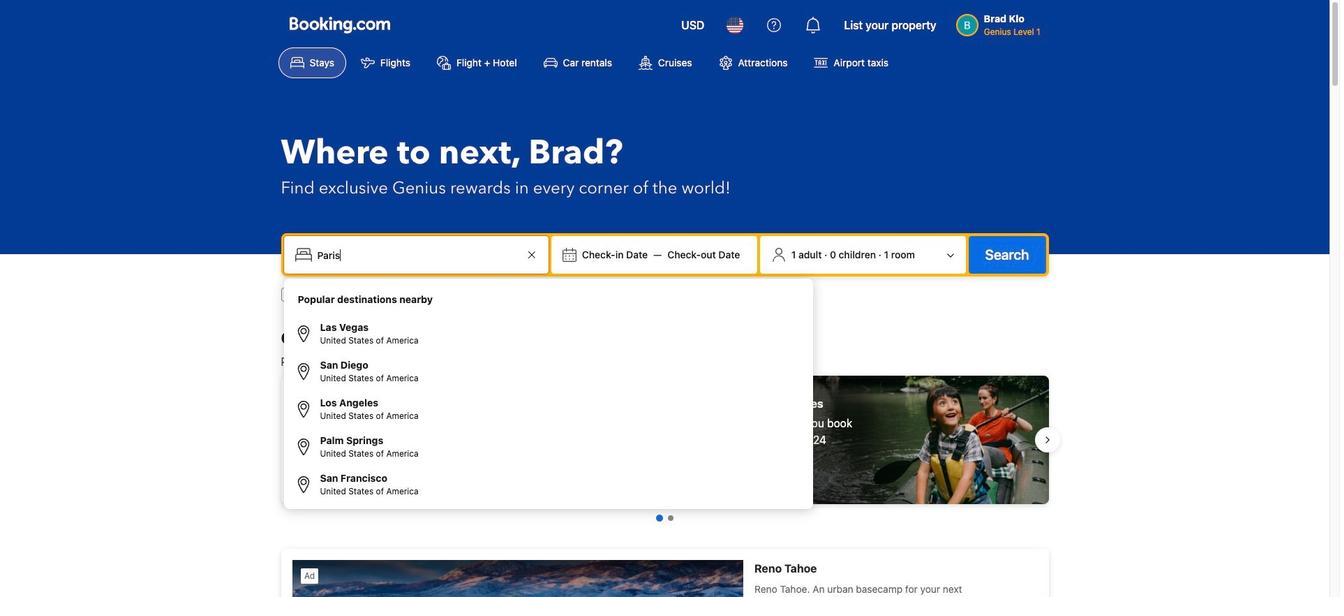 Task type: vqa. For each thing, say whether or not it's contained in the screenshot.
region
yes



Task type: locate. For each thing, give the bounding box(es) containing it.
main content
[[270, 328, 1061, 597]]

list box
[[289, 284, 808, 504]]

progress bar
[[656, 515, 674, 522]]

group
[[289, 315, 808, 504]]

region
[[270, 370, 1061, 510]]

your account menu brad klo genius level 1 element
[[957, 6, 1047, 38]]

Where are you going? field
[[312, 242, 524, 267]]



Task type: describe. For each thing, give the bounding box(es) containing it.
booking.com image
[[289, 17, 390, 34]]

a young girl and woman kayak on a river image
[[671, 376, 1049, 504]]



